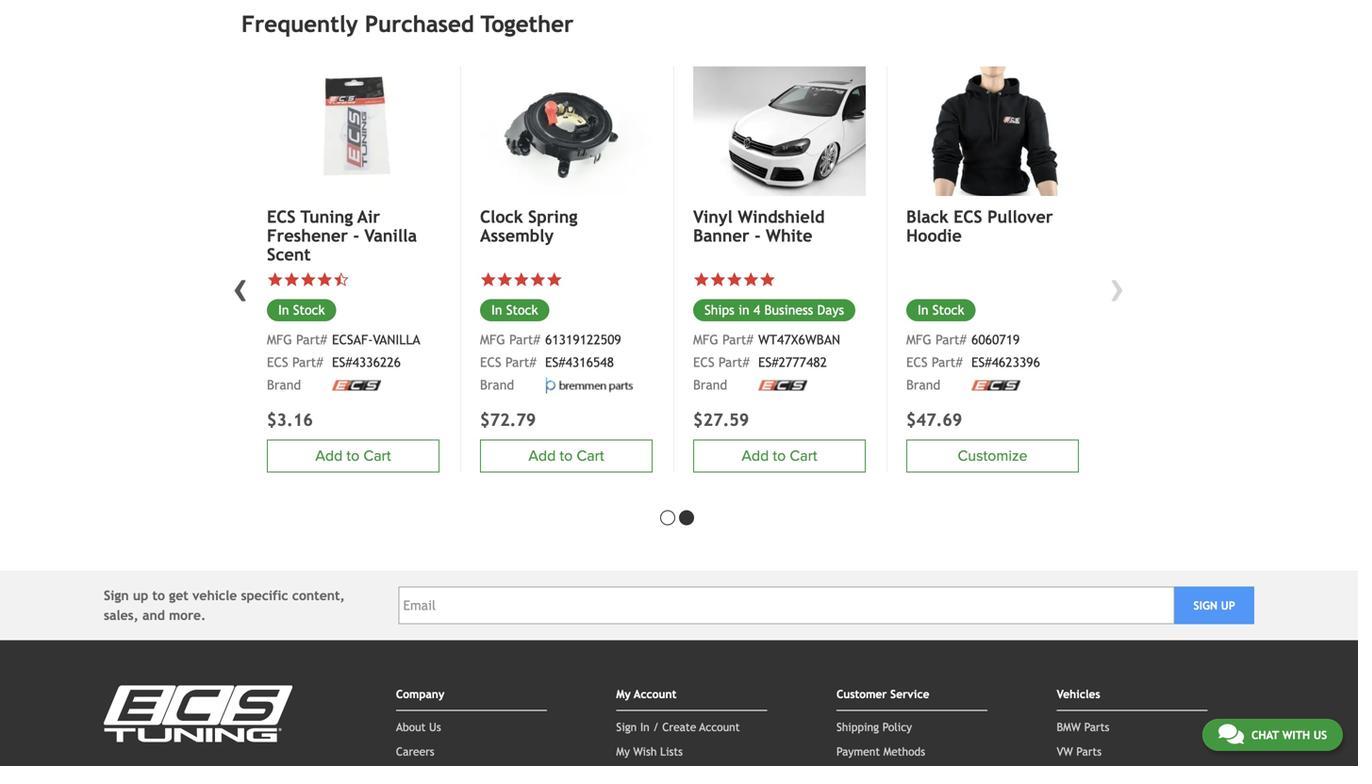 Task type: locate. For each thing, give the bounding box(es) containing it.
2 horizontal spatial cart
[[790, 447, 817, 465]]

black
[[906, 207, 948, 227]]

star image
[[497, 272, 513, 288], [530, 272, 546, 288], [693, 272, 710, 288], [710, 272, 726, 288], [726, 272, 743, 288], [759, 272, 776, 288], [267, 272, 283, 288], [316, 272, 333, 288]]

in
[[738, 303, 749, 318]]

2 horizontal spatial add to cart button
[[693, 440, 866, 473]]

brand up $47.69
[[906, 378, 940, 393]]

banner
[[693, 226, 749, 246]]

add to cart down $72.79
[[528, 447, 604, 465]]

in
[[491, 303, 502, 318], [918, 303, 929, 318], [278, 303, 289, 318], [640, 721, 650, 734]]

2 - from the left
[[754, 226, 761, 246]]

3 stock from the left
[[293, 303, 325, 318]]

in left /
[[640, 721, 650, 734]]

up inside sign up to get vehicle specific content, sales, and more.
[[133, 588, 148, 604]]

vw parts link
[[1057, 745, 1102, 759]]

1 add to cart from the left
[[528, 447, 604, 465]]

in stock up mfg part# 61319122509 ecs part# es#4316548 brand
[[491, 303, 538, 318]]

2 ecs image from the left
[[971, 380, 1020, 391]]

brand for mfg part# 6060719 ecs part# es#4623396 brand
[[906, 378, 940, 393]]

mfg left the "6060719"
[[906, 332, 932, 348]]

2 horizontal spatial sign
[[1193, 599, 1218, 613]]

ecs inside mfg part# 61319122509 ecs part# es#4316548 brand
[[480, 355, 501, 370]]

- left "white"
[[754, 226, 761, 246]]

1 in stock from the left
[[491, 303, 538, 318]]

mfg part# 6060719 ecs part# es#4623396 brand
[[906, 332, 1040, 393]]

$27.59
[[693, 410, 749, 430]]

ecs up $3.16
[[267, 355, 288, 370]]

4 mfg from the left
[[267, 332, 292, 348]]

/
[[653, 721, 659, 734]]

ecs up the scent
[[267, 207, 296, 227]]

1 horizontal spatial us
[[1313, 729, 1327, 742]]

1 horizontal spatial ecs image
[[758, 380, 807, 391]]

star image
[[480, 272, 497, 288], [513, 272, 530, 288], [546, 272, 563, 288], [743, 272, 759, 288], [283, 272, 300, 288], [300, 272, 316, 288]]

add to cart button down $3.16
[[267, 440, 439, 473]]

with
[[1282, 729, 1310, 742]]

ecs image down es#4336226
[[332, 380, 381, 391]]

3 in stock from the left
[[278, 303, 325, 318]]

2 horizontal spatial add to cart
[[742, 447, 817, 465]]

- inside vinyl windshield banner - white
[[754, 226, 761, 246]]

and
[[142, 608, 165, 623]]

about us link
[[396, 721, 441, 734]]

parts right vw
[[1076, 745, 1102, 759]]

6060719
[[971, 332, 1020, 348]]

assembly
[[480, 226, 554, 246]]

2 cart from the left
[[790, 447, 817, 465]]

customize link
[[906, 440, 1079, 473]]

ecs down ships
[[693, 355, 714, 370]]

sign
[[104, 588, 129, 604], [1193, 599, 1218, 613], [616, 721, 637, 734]]

about
[[396, 721, 426, 734]]

frequently
[[241, 11, 358, 37]]

wt47x6wban
[[758, 332, 840, 348]]

0 horizontal spatial stock
[[293, 303, 325, 318]]

in stock down the scent
[[278, 303, 325, 318]]

1 my from the top
[[616, 688, 631, 701]]

ecs image
[[758, 380, 807, 391], [971, 380, 1020, 391], [332, 380, 381, 391]]

part#
[[509, 332, 540, 348], [722, 332, 753, 348], [935, 332, 966, 348], [296, 332, 327, 348], [505, 355, 536, 370], [718, 355, 749, 370], [932, 355, 963, 370], [292, 355, 323, 370]]

mfg left ecsaf-
[[267, 332, 292, 348]]

4 brand from the left
[[267, 378, 301, 393]]

1 add from the left
[[528, 447, 556, 465]]

up
[[133, 588, 148, 604], [1221, 599, 1235, 613]]

in stock up the mfg part# 6060719 ecs part# es#4623396 brand
[[918, 303, 964, 318]]

my for my wish lists
[[616, 745, 630, 759]]

us right with
[[1313, 729, 1327, 742]]

1 horizontal spatial add to cart
[[528, 447, 604, 465]]

2 my from the top
[[616, 745, 630, 759]]

parts for bmw parts
[[1084, 721, 1109, 734]]

brand
[[480, 378, 514, 393], [693, 378, 727, 393], [906, 378, 940, 393], [267, 378, 301, 393]]

methods
[[883, 745, 925, 759]]

sign in / create account link
[[616, 721, 740, 734]]

comments image
[[1218, 723, 1244, 746]]

3 star image from the left
[[546, 272, 563, 288]]

7 star image from the left
[[267, 272, 283, 288]]

stock
[[506, 303, 538, 318], [932, 303, 964, 318], [293, 303, 325, 318]]

brand for mfg part# wt47x6wban ecs part# es#2777482 brand
[[693, 378, 727, 393]]

white
[[766, 226, 812, 246]]

clock spring assembly link
[[480, 207, 653, 246]]

0 horizontal spatial add to cart
[[315, 447, 391, 465]]

up for sign up to get vehicle specific content, sales, and more.
[[133, 588, 148, 604]]

0 horizontal spatial add
[[315, 447, 343, 465]]

add to cart button for $27.59
[[693, 440, 866, 473]]

my up my wish lists
[[616, 688, 631, 701]]

0 horizontal spatial in stock
[[278, 303, 325, 318]]

add
[[528, 447, 556, 465], [742, 447, 769, 465], [315, 447, 343, 465]]

3 mfg from the left
[[906, 332, 932, 348]]

1 add to cart button from the left
[[480, 440, 653, 473]]

customer service
[[836, 688, 929, 701]]

2 add to cart button from the left
[[693, 440, 866, 473]]

together
[[481, 11, 574, 37]]

brand up the $27.59 on the bottom of page
[[693, 378, 727, 393]]

bmw parts link
[[1057, 721, 1109, 734]]

in stock
[[491, 303, 538, 318], [918, 303, 964, 318], [278, 303, 325, 318]]

days
[[817, 303, 844, 318]]

brand up $3.16
[[267, 378, 301, 393]]

Email email field
[[398, 587, 1174, 625]]

brand inside mfg part# wt47x6wban ecs part# es#2777482 brand
[[693, 378, 727, 393]]

add to cart
[[528, 447, 604, 465], [742, 447, 817, 465], [315, 447, 391, 465]]

ecs up $72.79
[[480, 355, 501, 370]]

customize
[[958, 447, 1027, 465]]

2 star image from the left
[[530, 272, 546, 288]]

2 mfg from the left
[[693, 332, 718, 348]]

1 horizontal spatial add to cart button
[[480, 440, 653, 473]]

2 horizontal spatial in stock
[[918, 303, 964, 318]]

stock up the mfg part# 6060719 ecs part# es#4623396 brand
[[932, 303, 964, 318]]

clock spring assembly
[[480, 207, 578, 246]]

parts right bmw
[[1084, 721, 1109, 734]]

my left wish
[[616, 745, 630, 759]]

0 vertical spatial my
[[616, 688, 631, 701]]

1 horizontal spatial -
[[754, 226, 761, 246]]

ecs up $47.69
[[906, 355, 928, 370]]

1 horizontal spatial sign
[[616, 721, 637, 734]]

1 ecs image from the left
[[758, 380, 807, 391]]

add to cart down the $27.59 on the bottom of page
[[742, 447, 817, 465]]

1 horizontal spatial up
[[1221, 599, 1235, 613]]

1 horizontal spatial in stock
[[491, 303, 538, 318]]

3 add to cart button from the left
[[267, 440, 439, 473]]

1 cart from the left
[[577, 447, 604, 465]]

payment methods link
[[836, 745, 925, 759]]

create
[[662, 721, 696, 734]]

$47.69
[[906, 410, 962, 430]]

us right about
[[429, 721, 441, 734]]

cart
[[577, 447, 604, 465], [790, 447, 817, 465], [363, 447, 391, 465]]

stock down the scent
[[293, 303, 325, 318]]

0 horizontal spatial cart
[[363, 447, 391, 465]]

2 horizontal spatial stock
[[932, 303, 964, 318]]

my
[[616, 688, 631, 701], [616, 745, 630, 759]]

ecs image down es#2777482
[[758, 380, 807, 391]]

scent
[[267, 245, 311, 264]]

3 ecs image from the left
[[332, 380, 381, 391]]

0 horizontal spatial -
[[353, 226, 359, 246]]

0 horizontal spatial up
[[133, 588, 148, 604]]

sign inside sign up button
[[1193, 599, 1218, 613]]

black ecs pullover hoodie link
[[906, 207, 1079, 246]]

ecs image down es#4623396
[[971, 380, 1020, 391]]

sign for sign up to get vehicle specific content, sales, and more.
[[104, 588, 129, 604]]

ecs image for ecs tuning air freshener - vanilla scent
[[332, 380, 381, 391]]

vinyl windshield banner - white link
[[693, 207, 866, 246]]

add to cart button down the $27.59 on the bottom of page
[[693, 440, 866, 473]]

brand inside mfg part# 61319122509 ecs part# es#4316548 brand
[[480, 378, 514, 393]]

3 cart from the left
[[363, 447, 391, 465]]

3 add from the left
[[315, 447, 343, 465]]

add to cart button down $72.79
[[480, 440, 653, 473]]

2 add to cart from the left
[[742, 447, 817, 465]]

0 horizontal spatial sign
[[104, 588, 129, 604]]

0 horizontal spatial ecs image
[[332, 380, 381, 391]]

mfg inside mfg part# wt47x6wban ecs part# es#2777482 brand
[[693, 332, 718, 348]]

account up /
[[634, 688, 677, 701]]

mfg
[[480, 332, 505, 348], [693, 332, 718, 348], [906, 332, 932, 348], [267, 332, 292, 348]]

stock up mfg part# 61319122509 ecs part# es#4316548 brand
[[506, 303, 538, 318]]

1 vertical spatial my
[[616, 745, 630, 759]]

4
[[753, 303, 760, 318]]

payment
[[836, 745, 880, 759]]

1 horizontal spatial add
[[528, 447, 556, 465]]

1 brand from the left
[[480, 378, 514, 393]]

- left vanilla at the left of the page
[[353, 226, 359, 246]]

half star image
[[333, 272, 349, 288]]

3 add to cart from the left
[[315, 447, 391, 465]]

$72.79
[[480, 410, 536, 430]]

ecs right black
[[954, 207, 982, 227]]

air
[[358, 207, 380, 227]]

add to cart down mfg part# ecsaf-vanilla ecs part# es#4336226 brand on the left of page
[[315, 447, 391, 465]]

more.
[[169, 608, 206, 623]]

3 brand from the left
[[906, 378, 940, 393]]

add to cart button for $3.16
[[267, 440, 439, 473]]

2 add from the left
[[742, 447, 769, 465]]

1 horizontal spatial cart
[[577, 447, 604, 465]]

mfg inside mfg part# ecsaf-vanilla ecs part# es#4336226 brand
[[267, 332, 292, 348]]

cart for $27.59
[[790, 447, 817, 465]]

brand inside the mfg part# 6060719 ecs part# es#4623396 brand
[[906, 378, 940, 393]]

sign for sign up
[[1193, 599, 1218, 613]]

1 star image from the left
[[480, 272, 497, 288]]

0 vertical spatial parts
[[1084, 721, 1109, 734]]

payment methods
[[836, 745, 925, 759]]

mfg down ships
[[693, 332, 718, 348]]

brand inside mfg part# ecsaf-vanilla ecs part# es#4336226 brand
[[267, 378, 301, 393]]

1 star image from the left
[[497, 272, 513, 288]]

purchased
[[365, 11, 474, 37]]

up inside button
[[1221, 599, 1235, 613]]

mfg inside mfg part# 61319122509 ecs part# es#4316548 brand
[[480, 332, 505, 348]]

to for $3.16
[[346, 447, 360, 465]]

1 stock from the left
[[506, 303, 538, 318]]

sign inside sign up to get vehicle specific content, sales, and more.
[[104, 588, 129, 604]]

careers
[[396, 745, 434, 759]]

2 brand from the left
[[693, 378, 727, 393]]

mfg up $72.79
[[480, 332, 505, 348]]

1 mfg from the left
[[480, 332, 505, 348]]

pullover
[[987, 207, 1053, 227]]

specific
[[241, 588, 288, 604]]

account right create
[[699, 721, 740, 734]]

add to cart button
[[480, 440, 653, 473], [693, 440, 866, 473], [267, 440, 439, 473]]

parts for vw parts
[[1076, 745, 1102, 759]]

brand for mfg part# 61319122509 ecs part# es#4316548 brand
[[480, 378, 514, 393]]

1 vertical spatial parts
[[1076, 745, 1102, 759]]

1 vertical spatial account
[[699, 721, 740, 734]]

1 - from the left
[[353, 226, 359, 246]]

0 horizontal spatial account
[[634, 688, 677, 701]]

ecs tuning air freshener - vanilla scent
[[267, 207, 417, 264]]

ecs inside the mfg part# 6060719 ecs part# es#4623396 brand
[[906, 355, 928, 370]]

add to cart for $72.79
[[528, 447, 604, 465]]

1 horizontal spatial stock
[[506, 303, 538, 318]]

add for $27.59
[[742, 447, 769, 465]]

0 horizontal spatial add to cart button
[[267, 440, 439, 473]]

2 horizontal spatial ecs image
[[971, 380, 1020, 391]]

tuning
[[301, 207, 353, 227]]

2 horizontal spatial add
[[742, 447, 769, 465]]

chat with us link
[[1202, 720, 1343, 752]]

brand up $72.79
[[480, 378, 514, 393]]

ecs inside black ecs pullover hoodie
[[954, 207, 982, 227]]



Task type: vqa. For each thing, say whether or not it's contained in the screenshot.
$46.55
no



Task type: describe. For each thing, give the bounding box(es) containing it.
add to cart button for $72.79
[[480, 440, 653, 473]]

in up mfg part# 61319122509 ecs part# es#4316548 brand
[[491, 303, 502, 318]]

ships in 4 business days
[[704, 303, 844, 318]]

freshener
[[267, 226, 348, 246]]

policy
[[882, 721, 912, 734]]

5 star image from the left
[[726, 272, 743, 288]]

mfg part# wt47x6wban ecs part# es#2777482 brand
[[693, 332, 840, 393]]

shipping policy link
[[836, 721, 912, 734]]

vanilla
[[373, 332, 420, 348]]

content,
[[292, 588, 345, 604]]

vanilla
[[364, 226, 417, 246]]

es#2777482
[[758, 355, 827, 370]]

0 horizontal spatial us
[[429, 721, 441, 734]]

customer
[[836, 688, 887, 701]]

6 star image from the left
[[759, 272, 776, 288]]

‹ link
[[226, 262, 255, 312]]

ecs inside ecs tuning air freshener - vanilla scent
[[267, 207, 296, 227]]

mfg part# ecsaf-vanilla ecs part# es#4336226 brand
[[267, 332, 420, 393]]

clock
[[480, 207, 523, 227]]

windshield
[[738, 207, 825, 227]]

cart for $72.79
[[577, 447, 604, 465]]

0 vertical spatial account
[[634, 688, 677, 701]]

mfg part# 61319122509 ecs part# es#4316548 brand
[[480, 332, 621, 393]]

ecs inside mfg part# ecsaf-vanilla ecs part# es#4336226 brand
[[267, 355, 288, 370]]

8 star image from the left
[[316, 272, 333, 288]]

6 star image from the left
[[300, 272, 316, 288]]

bmw parts
[[1057, 721, 1109, 734]]

5 star image from the left
[[283, 272, 300, 288]]

my for my account
[[616, 688, 631, 701]]

- inside ecs tuning air freshener - vanilla scent
[[353, 226, 359, 246]]

sign up to get vehicle specific content, sales, and more.
[[104, 588, 345, 623]]

3 star image from the left
[[693, 272, 710, 288]]

get
[[169, 588, 188, 604]]

sales,
[[104, 608, 138, 623]]

ecs inside mfg part# wt47x6wban ecs part# es#2777482 brand
[[693, 355, 714, 370]]

vw
[[1057, 745, 1073, 759]]

2 star image from the left
[[513, 272, 530, 288]]

mfg for clock spring assembly
[[480, 332, 505, 348]]

ecs image for vinyl windshield banner - white
[[758, 380, 807, 391]]

$3.16
[[267, 410, 313, 430]]

chat with us
[[1251, 729, 1327, 742]]

add to cart for $27.59
[[742, 447, 817, 465]]

bmw
[[1057, 721, 1081, 734]]

vinyl windshield banner - white
[[693, 207, 825, 246]]

add to cart for $3.16
[[315, 447, 391, 465]]

to for $72.79
[[560, 447, 573, 465]]

my wish lists
[[616, 745, 683, 759]]

es#4623396
[[971, 355, 1040, 370]]

ecsaf-
[[332, 332, 373, 348]]

bremmen parts image
[[545, 377, 639, 394]]

in stock for clock spring assembly
[[491, 303, 538, 318]]

add for $72.79
[[528, 447, 556, 465]]

stock for clock spring assembly
[[506, 303, 538, 318]]

my wish lists link
[[616, 745, 683, 759]]

black ecs pullover hoodie image
[[906, 67, 1079, 196]]

clock spring assembly image
[[480, 67, 653, 196]]

vehicle
[[192, 588, 237, 604]]

es#4336226
[[332, 355, 401, 370]]

business
[[764, 303, 813, 318]]

wish
[[633, 745, 657, 759]]

ecs tuning air freshener - vanilla scent image
[[267, 67, 439, 196]]

add for $3.16
[[315, 447, 343, 465]]

2 stock from the left
[[932, 303, 964, 318]]

cart for $3.16
[[363, 447, 391, 465]]

sign up
[[1193, 599, 1235, 613]]

stock for ecs tuning air freshener - vanilla scent
[[293, 303, 325, 318]]

mfg for vinyl windshield banner - white
[[693, 332, 718, 348]]

vehicles
[[1057, 688, 1100, 701]]

ecs tuning image
[[104, 686, 292, 743]]

lists
[[660, 745, 683, 759]]

to for $27.59
[[773, 447, 786, 465]]

sign up button
[[1174, 587, 1254, 625]]

up for sign up
[[1221, 599, 1235, 613]]

mfg inside the mfg part# 6060719 ecs part# es#4623396 brand
[[906, 332, 932, 348]]

61319122509
[[545, 332, 621, 348]]

in right ‹
[[278, 303, 289, 318]]

4 star image from the left
[[710, 272, 726, 288]]

2 in stock from the left
[[918, 303, 964, 318]]

in stock for ecs tuning air freshener - vanilla scent
[[278, 303, 325, 318]]

hoodie
[[906, 226, 962, 246]]

es#4316548
[[545, 355, 614, 370]]

sign for sign in / create account
[[616, 721, 637, 734]]

frequently purchased together
[[241, 11, 574, 37]]

1 horizontal spatial account
[[699, 721, 740, 734]]

spring
[[528, 207, 578, 227]]

ecs tuning air freshener - vanilla scent link
[[267, 207, 439, 264]]

4 star image from the left
[[743, 272, 759, 288]]

to inside sign up to get vehicle specific content, sales, and more.
[[152, 588, 165, 604]]

company
[[396, 688, 444, 701]]

my account
[[616, 688, 677, 701]]

shipping policy
[[836, 721, 912, 734]]

service
[[890, 688, 929, 701]]

sign in / create account
[[616, 721, 740, 734]]

shipping
[[836, 721, 879, 734]]

vw parts
[[1057, 745, 1102, 759]]

‹
[[233, 262, 248, 312]]

black ecs pullover hoodie
[[906, 207, 1053, 246]]

vinyl
[[693, 207, 733, 227]]

mfg for ecs tuning air freshener - vanilla scent
[[267, 332, 292, 348]]

vinyl windshield banner - white image
[[693, 67, 866, 196]]

in up the mfg part# 6060719 ecs part# es#4623396 brand
[[918, 303, 929, 318]]

chat
[[1251, 729, 1279, 742]]

ships
[[704, 303, 735, 318]]

careers link
[[396, 745, 434, 759]]

about us
[[396, 721, 441, 734]]



